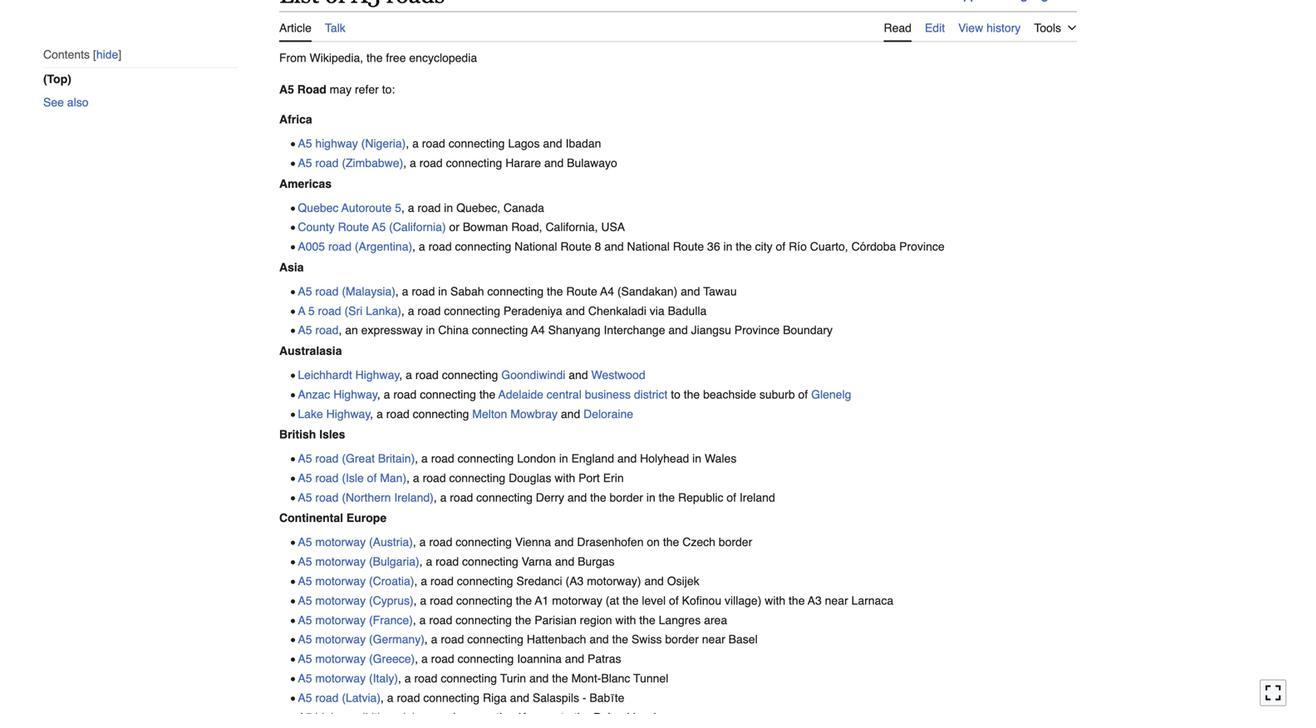 Task type: vqa. For each thing, say whether or not it's contained in the screenshot.
4th Lima from the bottom of the Sarah Van Dam element
no



Task type: describe. For each thing, give the bounding box(es) containing it.
kofinou
[[682, 594, 722, 607]]

canada
[[504, 201, 544, 214]]

road right '(germany)' in the bottom of the page
[[441, 633, 464, 646]]

with inside a5 road (great britain) , a road connecting london in england and holyhead in wales a5 road (isle of man) , a road connecting douglas with port erin a5 road (northern ireland) , a road connecting derry and the border in the republic of ireland continental europe
[[555, 471, 575, 485]]

adelaide
[[499, 388, 544, 401]]

adelaide central business district link
[[499, 388, 668, 401]]

a right ireland)
[[440, 491, 447, 504]]

road right the (austria)
[[429, 536, 453, 549]]

motorway down a5 motorway (cyprus) link
[[315, 613, 366, 627]]

(sandakan)
[[618, 285, 678, 298]]

a5 motorway (france) link
[[298, 613, 413, 627]]

leichhardt highway , a road connecting goondiwindi and westwood anzac highway , a road connecting the adelaide central business district to the beachside suburb of glenelg lake highway , a road connecting melton mowbray and deloraine british isles
[[279, 368, 852, 441]]

road left (isle
[[315, 471, 339, 485]]

road up britain)
[[386, 407, 410, 421]]

region
[[580, 613, 612, 627]]

a right lake highway link
[[377, 407, 383, 421]]

and down ioannina
[[530, 672, 549, 685]]

and down badulla
[[669, 324, 688, 337]]

view
[[959, 21, 984, 35]]

road down isles
[[315, 452, 339, 465]]

district
[[634, 388, 668, 401]]

mowbray
[[511, 407, 558, 421]]

motorway down a5 motorway (austria) link
[[315, 555, 366, 568]]

a up expressway
[[408, 304, 414, 317]]

holyhead
[[640, 452, 689, 465]]

a right (italy)
[[405, 672, 411, 685]]

a005 road (argentina) link
[[298, 240, 412, 253]]

the left a3 at the bottom
[[789, 594, 805, 607]]

the up peradeniya
[[547, 285, 563, 298]]

contents
[[43, 48, 90, 61]]

(greece)
[[369, 652, 415, 666]]

ireland
[[740, 491, 775, 504]]

drasenhofen
[[577, 536, 644, 549]]

road left an
[[315, 324, 339, 337]]

2 vertical spatial highway
[[326, 407, 371, 421]]

road right (nigeria)
[[422, 137, 445, 150]]

(northern
[[342, 491, 391, 504]]

in left the 'wales'
[[693, 452, 702, 465]]

westwood
[[591, 368, 646, 382]]

read link
[[884, 11, 912, 42]]

border inside a5 road (great britain) , a road connecting london in england and holyhead in wales a5 road (isle of man) , a road connecting douglas with port erin a5 road (northern ireland) , a road connecting derry and the border in the republic of ireland continental europe
[[610, 491, 643, 504]]

in right '36'
[[724, 240, 733, 253]]

article
[[279, 21, 312, 35]]

1 vertical spatial a4
[[531, 324, 545, 337]]

a5 road may refer to:
[[279, 83, 395, 96]]

1 vertical spatial near
[[702, 633, 726, 646]]

road right (croatia)
[[431, 574, 454, 588]]

and down central
[[561, 407, 580, 421]]

road down a5 motorway (italy) link
[[315, 691, 339, 704]]

hide button
[[93, 48, 122, 61]]

a down "leichhardt highway" link
[[384, 388, 390, 401]]

of inside quebec autoroute 5 , a road in quebec, canada county route a5 (california) or bowman road, california, usa a005 road (argentina) , a road connecting national route 8 and national route 36 in the city of río cuarto, córdoba province asia a5 road (malaysia) , a road in sabah connecting the route a4 (sandakan) and tawau a 5 road (sri lanka) , a road connecting  peradeniya and chenkaladi via badulla a5 road , an expressway in china connecting a4 shanyang interchange and jiangsu province boundary australasia
[[776, 240, 786, 253]]

road right (zimbabwe)
[[420, 156, 443, 170]]

china
[[438, 324, 469, 337]]

tawau
[[704, 285, 737, 298]]

czech
[[683, 536, 716, 549]]

turin
[[500, 672, 526, 685]]

a5 motorway (greece) link
[[298, 652, 415, 666]]

republic
[[678, 491, 724, 504]]

2 horizontal spatial border
[[719, 536, 753, 549]]

wales
[[705, 452, 737, 465]]

britain)
[[378, 452, 415, 465]]

or
[[449, 220, 460, 234]]

(zimbabwe)
[[342, 156, 403, 170]]

road right a005 in the left top of the page
[[328, 240, 352, 253]]

(malaysia)
[[342, 285, 396, 298]]

and up mont-
[[565, 652, 585, 666]]

road up china
[[418, 304, 441, 317]]

road right (cyprus)
[[430, 594, 453, 607]]

and up erin
[[618, 452, 637, 465]]

1 horizontal spatial border
[[665, 633, 699, 646]]

a5 motorway (germany) link
[[298, 633, 425, 646]]

ibadan
[[566, 137, 601, 150]]

a right (bulgaria)
[[426, 555, 433, 568]]

motorway up "a5 motorway (bulgaria)" link
[[315, 536, 366, 549]]

a5 road (malaysia) link
[[298, 285, 396, 298]]

to:
[[382, 83, 395, 96]]

(austria)
[[369, 536, 413, 549]]

in left china
[[426, 324, 435, 337]]

melton
[[472, 407, 507, 421]]

see also link
[[43, 90, 238, 114]]

mont-
[[572, 672, 601, 685]]

a right (france) on the bottom left of the page
[[420, 613, 426, 627]]

of inside "leichhardt highway , a road connecting goondiwindi and westwood anzac highway , a road connecting the adelaide central business district to the beachside suburb of glenelg lake highway , a road connecting melton mowbray and deloraine british isles"
[[799, 388, 808, 401]]

route up a005 road (argentina) link
[[338, 220, 369, 234]]

encyclopedia
[[409, 51, 477, 65]]

via
[[650, 304, 665, 317]]

(bulgaria)
[[369, 555, 420, 568]]

and right '8' at top left
[[605, 240, 624, 253]]

quebec autoroute 5 link
[[298, 201, 401, 214]]

road up a5 road link
[[318, 304, 341, 317]]

a right the (austria)
[[420, 536, 426, 549]]

(argentina)
[[355, 240, 412, 253]]

a005
[[298, 240, 325, 253]]

road down (italy)
[[397, 691, 420, 704]]

to
[[671, 388, 681, 401]]

(latvia)
[[342, 691, 381, 704]]

route left '36'
[[673, 240, 704, 253]]

leichhardt highway link
[[298, 368, 400, 382]]

and down 'region'
[[590, 633, 609, 646]]

isles
[[319, 428, 345, 441]]

a down (california)
[[419, 240, 425, 253]]

tunnel
[[634, 672, 669, 685]]

glenelg link
[[811, 388, 852, 401]]

osijek
[[667, 574, 700, 588]]

(at
[[606, 594, 619, 607]]

glenelg
[[811, 388, 852, 401]]

a
[[298, 304, 305, 317]]

erin
[[603, 471, 624, 485]]

(sri
[[345, 304, 363, 317]]

village)
[[725, 594, 762, 607]]

anzac
[[298, 388, 330, 401]]

a right (greece)
[[421, 652, 428, 666]]

in up or at the left of page
[[444, 201, 453, 214]]

refer
[[355, 83, 379, 96]]

(california)
[[389, 220, 446, 234]]

road right (france) on the bottom left of the page
[[429, 613, 453, 627]]

(isle
[[342, 471, 364, 485]]

a5 motorway (bulgaria) link
[[298, 555, 420, 568]]

highway
[[315, 137, 358, 150]]

area
[[704, 613, 728, 627]]

history
[[987, 21, 1021, 35]]

and up adelaide central business district link
[[569, 368, 588, 382]]

badulla
[[668, 304, 707, 317]]

county route a5 (california) link
[[298, 220, 446, 234]]

may
[[330, 83, 352, 96]]

the up swiss
[[640, 613, 656, 627]]

2 vertical spatial with
[[616, 613, 636, 627]]

road right (bulgaria)
[[436, 555, 459, 568]]

the right the on
[[663, 536, 679, 549]]

goondiwindi link
[[502, 368, 566, 382]]

a right (cyprus)
[[420, 594, 427, 607]]

the up "melton"
[[480, 388, 496, 401]]

douglas
[[509, 471, 552, 485]]

(top) link
[[43, 67, 249, 90]]

the left city
[[736, 240, 752, 253]]

of right (isle
[[367, 471, 377, 485]]

road up ireland)
[[423, 471, 446, 485]]

australasia
[[279, 344, 342, 357]]

on
[[647, 536, 660, 549]]

(croatia)
[[369, 574, 414, 588]]

2 national from the left
[[627, 240, 670, 253]]

and down the turin
[[510, 691, 530, 704]]

and right lagos
[[543, 137, 563, 150]]

business
[[585, 388, 631, 401]]

varna
[[522, 555, 552, 568]]

0 vertical spatial highway
[[356, 368, 400, 382]]

road right britain)
[[431, 452, 454, 465]]

and up shanyang
[[566, 304, 585, 317]]

view history link
[[959, 11, 1021, 40]]

derry
[[536, 491, 564, 504]]

(cyprus)
[[369, 594, 414, 607]]

central
[[547, 388, 582, 401]]



Task type: locate. For each thing, give the bounding box(es) containing it.
quebec,
[[456, 201, 500, 214]]

a up (california)
[[408, 201, 414, 214]]

edit
[[925, 21, 945, 35]]

1 vertical spatial 5
[[308, 304, 315, 317]]

patras
[[588, 652, 621, 666]]

county
[[298, 220, 335, 234]]

article link
[[279, 11, 312, 42]]

an
[[345, 324, 358, 337]]

the left republic
[[659, 491, 675, 504]]

-
[[583, 691, 587, 704]]

road right (greece)
[[431, 652, 454, 666]]

a1
[[535, 594, 549, 607]]

1 vertical spatial province
[[735, 324, 780, 337]]

with left port
[[555, 471, 575, 485]]

in down holyhead
[[647, 491, 656, 504]]

0 horizontal spatial province
[[735, 324, 780, 337]]

0 horizontal spatial with
[[555, 471, 575, 485]]

with right village)
[[765, 594, 786, 607]]

the left free
[[367, 51, 383, 65]]

also
[[67, 95, 89, 109]]

a
[[412, 137, 419, 150], [410, 156, 416, 170], [408, 201, 414, 214], [419, 240, 425, 253], [402, 285, 409, 298], [408, 304, 414, 317], [406, 368, 412, 382], [384, 388, 390, 401], [377, 407, 383, 421], [421, 452, 428, 465], [413, 471, 420, 485], [440, 491, 447, 504], [420, 536, 426, 549], [426, 555, 433, 568], [421, 574, 427, 588], [420, 594, 427, 607], [420, 613, 426, 627], [431, 633, 438, 646], [421, 652, 428, 666], [405, 672, 411, 685], [387, 691, 394, 704]]

cuarto,
[[810, 240, 849, 253]]

chenkaladi
[[588, 304, 647, 317]]

road down or at the left of page
[[429, 240, 452, 253]]

(italy)
[[369, 672, 398, 685]]

and up badulla
[[681, 285, 700, 298]]

a right britain)
[[421, 452, 428, 465]]

riga
[[483, 691, 507, 704]]

tools
[[1034, 21, 1062, 35]]

0 horizontal spatial border
[[610, 491, 643, 504]]

sabah
[[451, 285, 484, 298]]

a right (zimbabwe)
[[410, 156, 416, 170]]

a up ireland)
[[413, 471, 420, 485]]

a5 road (latvia) link
[[298, 691, 381, 704]]

0 vertical spatial with
[[555, 471, 575, 485]]

near down area
[[702, 633, 726, 646]]

(nigeria)
[[361, 137, 406, 150]]

motorway up a5 motorway (cyprus) link
[[315, 574, 366, 588]]

route down california,
[[561, 240, 592, 253]]

in right london
[[559, 452, 568, 465]]

jiangsu
[[691, 324, 731, 337]]

langres
[[659, 613, 701, 627]]

5
[[395, 201, 401, 214], [308, 304, 315, 317]]

0 vertical spatial near
[[825, 594, 849, 607]]

language progressive image
[[957, 0, 973, 3]]

road down china
[[415, 368, 439, 382]]

a5 highway (nigeria) , a road connecting lagos and ibadan a5 road (zimbabwe) , a road connecting harare and bulawayo americas
[[279, 137, 618, 190]]

beachside
[[703, 388, 756, 401]]

asia
[[279, 261, 304, 274]]

babīte
[[590, 691, 625, 704]]

british
[[279, 428, 316, 441]]

border right czech
[[719, 536, 753, 549]]

motorway up a5 motorway (italy) link
[[315, 652, 366, 666]]

2 horizontal spatial with
[[765, 594, 786, 607]]

road up continental
[[315, 491, 339, 504]]

talk
[[325, 21, 346, 35]]

of inside a5 motorway (austria) , a road connecting vienna and drasenhofen on the czech border a5 motorway (bulgaria) , a road connecting varna and burgas a5 motorway (croatia) , a road connecting sredanci (a3 motorway) and osijek a5 motorway (cyprus) , a road connecting the a1 motorway (at the level of kofinou village) with the a3 near larnaca a5 motorway (france) , a road connecting the parisian region with the langres area a5 motorway (germany) , a road connecting hattenbach and the swiss border near basel a5 motorway (greece) , a road connecting ioannina and patras a5 motorway (italy) , a road connecting turin and the mont-blanc tunnel a5 road (latvia) , a road connecting riga and salaspils - babīte
[[669, 594, 679, 607]]

border down langres
[[665, 633, 699, 646]]

contents hide
[[43, 48, 118, 61]]

view history
[[959, 21, 1021, 35]]

(top)
[[43, 72, 71, 85]]

highway down "leichhardt highway" link
[[334, 388, 378, 401]]

bulawayo
[[567, 156, 618, 170]]

0 vertical spatial 5
[[395, 201, 401, 214]]

blanc
[[601, 672, 630, 685]]

the right the to
[[684, 388, 700, 401]]

0 vertical spatial border
[[610, 491, 643, 504]]

(a3
[[566, 574, 584, 588]]

province right córdoba
[[900, 240, 945, 253]]

border down erin
[[610, 491, 643, 504]]

of right suburb
[[799, 388, 808, 401]]

(germany)
[[369, 633, 425, 646]]

road down (greece)
[[414, 672, 438, 685]]

man)
[[380, 471, 407, 485]]

and right harare
[[544, 156, 564, 170]]

border
[[610, 491, 643, 504], [719, 536, 753, 549], [665, 633, 699, 646]]

of right level
[[669, 594, 679, 607]]

1 horizontal spatial with
[[616, 613, 636, 627]]

1 horizontal spatial a4
[[600, 285, 614, 298]]

the right (at
[[623, 594, 639, 607]]

1 national from the left
[[515, 240, 557, 253]]

a down (italy)
[[387, 691, 394, 704]]

0 vertical spatial a4
[[600, 285, 614, 298]]

1 vertical spatial highway
[[334, 388, 378, 401]]

36
[[708, 240, 720, 253]]

0 horizontal spatial near
[[702, 633, 726, 646]]

level
[[642, 594, 666, 607]]

list of a5 roads element
[[279, 42, 1077, 714]]

0 vertical spatial province
[[900, 240, 945, 253]]

1 horizontal spatial province
[[900, 240, 945, 253]]

of left ireland
[[727, 491, 737, 504]]

road down "leichhardt highway" link
[[393, 388, 417, 401]]

0 horizontal spatial 5
[[308, 304, 315, 317]]

suburb
[[760, 388, 795, 401]]

and right 'vienna'
[[555, 536, 574, 549]]

road up (california)
[[418, 201, 441, 214]]

1 horizontal spatial national
[[627, 240, 670, 253]]

a4 up chenkaladi
[[600, 285, 614, 298]]

1 horizontal spatial near
[[825, 594, 849, 607]]

usa
[[601, 220, 625, 234]]

road up the a 5 road (sri lanka) link
[[315, 285, 339, 298]]

europe
[[347, 511, 387, 525]]

the left parisian
[[515, 613, 531, 627]]

goondiwindi
[[502, 368, 566, 382]]

motorway up a5 road (latvia) 'link'
[[315, 672, 366, 685]]

a right (nigeria)
[[412, 137, 419, 150]]

quebec autoroute 5 , a road in quebec, canada county route a5 (california) or bowman road, california, usa a005 road (argentina) , a road connecting national route 8 and national route 36 in the city of río cuarto, córdoba province asia a5 road (malaysia) , a road in sabah connecting the route a4 (sandakan) and tawau a 5 road (sri lanka) , a road connecting  peradeniya and chenkaladi via badulla a5 road , an expressway in china connecting a4 shanyang interchange and jiangsu province boundary australasia
[[279, 201, 945, 357]]

route up shanyang
[[566, 285, 598, 298]]

a4
[[600, 285, 614, 298], [531, 324, 545, 337]]

0 horizontal spatial a4
[[531, 324, 545, 337]]

a5 highway (nigeria) link
[[298, 137, 406, 150]]

(great
[[342, 452, 375, 465]]

near
[[825, 594, 849, 607], [702, 633, 726, 646]]

the left a1
[[516, 594, 532, 607]]

motorway down (a3
[[552, 594, 603, 607]]

hattenbach
[[527, 633, 586, 646]]

basel
[[729, 633, 758, 646]]

ireland)
[[394, 491, 434, 504]]

and up level
[[645, 574, 664, 588]]

a5
[[279, 83, 294, 96], [298, 137, 312, 150], [298, 156, 312, 170], [372, 220, 386, 234], [298, 285, 312, 298], [298, 324, 312, 337], [298, 452, 312, 465], [298, 471, 312, 485], [298, 491, 312, 504], [298, 536, 312, 549], [298, 555, 312, 568], [298, 574, 312, 588], [298, 594, 312, 607], [298, 613, 312, 627], [298, 633, 312, 646], [298, 652, 312, 666], [298, 672, 312, 685], [298, 691, 312, 704]]

lake highway link
[[298, 407, 371, 421]]

and up (a3
[[555, 555, 575, 568]]

a3
[[808, 594, 822, 607]]

the up patras
[[612, 633, 629, 646]]

1 vertical spatial border
[[719, 536, 753, 549]]

0 horizontal spatial national
[[515, 240, 557, 253]]

see
[[43, 95, 64, 109]]

a5 motorway (croatia) link
[[298, 574, 414, 588]]

1 vertical spatial with
[[765, 594, 786, 607]]

province right jiangsu
[[735, 324, 780, 337]]

motorway down a5 motorway (france) link
[[315, 633, 366, 646]]

lanka)
[[366, 304, 401, 317]]

lake
[[298, 407, 323, 421]]

road down highway
[[315, 156, 339, 170]]

a right (malaysia)
[[402, 285, 409, 298]]

of right city
[[776, 240, 786, 253]]

burgas
[[578, 555, 615, 568]]

boundary
[[783, 324, 833, 337]]

deloraine link
[[584, 407, 634, 421]]

national up (sandakan)
[[627, 240, 670, 253]]

2 vertical spatial border
[[665, 633, 699, 646]]

1 horizontal spatial 5
[[395, 201, 401, 214]]

vienna
[[515, 536, 551, 549]]

wikipedia,
[[310, 51, 363, 65]]

and down port
[[568, 491, 587, 504]]

autoroute
[[342, 201, 392, 214]]

the down port
[[590, 491, 607, 504]]

national down road, on the top of page
[[515, 240, 557, 253]]

parisian
[[535, 613, 577, 627]]

road left sabah on the top left of page
[[412, 285, 435, 298]]

a5 road link
[[298, 324, 339, 337]]

a5 motorway (italy) link
[[298, 672, 398, 685]]

with down (at
[[616, 613, 636, 627]]

of
[[776, 240, 786, 253], [799, 388, 808, 401], [367, 471, 377, 485], [727, 491, 737, 504], [669, 594, 679, 607]]

sredanci
[[517, 574, 563, 588]]

a right '(germany)' in the bottom of the page
[[431, 633, 438, 646]]

a right (croatia)
[[421, 574, 427, 588]]

5 up (california)
[[395, 201, 401, 214]]

highway down anzac highway link
[[326, 407, 371, 421]]

a5 road (zimbabwe) link
[[298, 156, 403, 170]]

motorway up a5 motorway (france) link
[[315, 594, 366, 607]]

a down expressway
[[406, 368, 412, 382]]

fullscreen image
[[1265, 685, 1282, 701]]

5 right a
[[308, 304, 315, 317]]

road right ireland)
[[450, 491, 473, 504]]

near right a3 at the bottom
[[825, 594, 849, 607]]

route
[[338, 220, 369, 234], [561, 240, 592, 253], [673, 240, 704, 253], [566, 285, 598, 298]]

ioannina
[[517, 652, 562, 666]]



